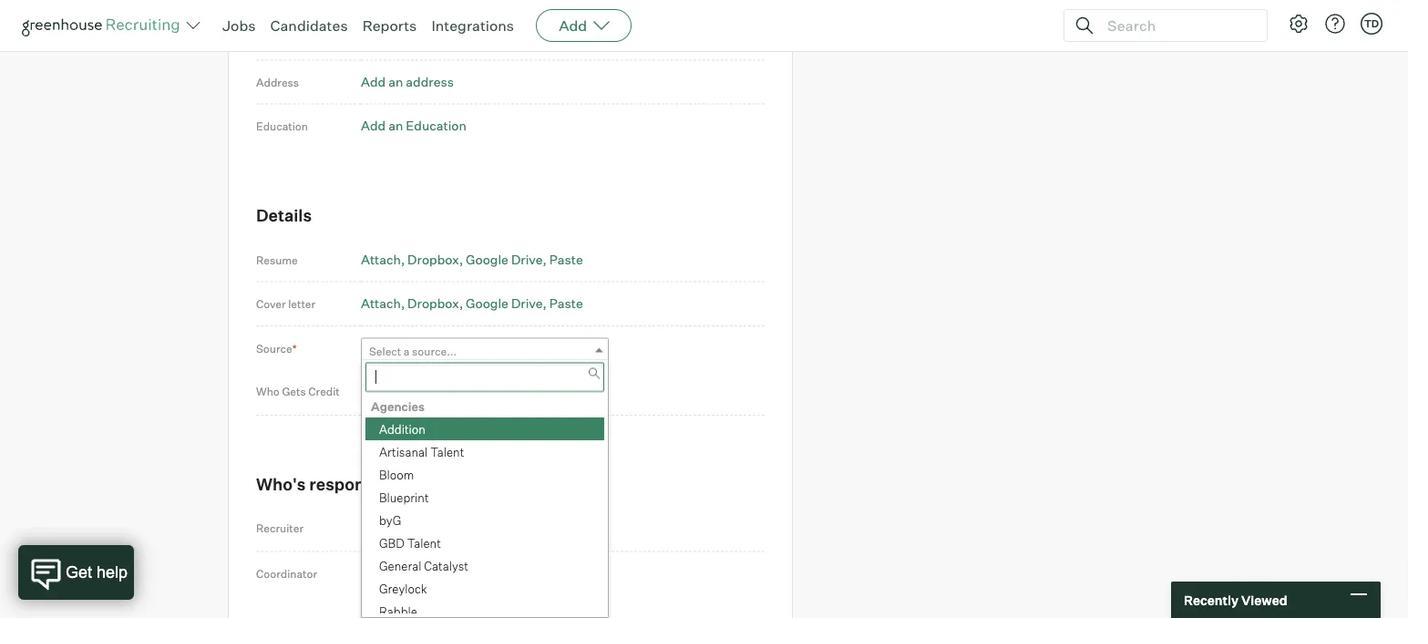 Task type: locate. For each thing, give the bounding box(es) containing it.
0 vertical spatial dropbox link
[[408, 251, 463, 267]]

drive
[[511, 251, 543, 267], [511, 295, 543, 311]]

add a website link
[[361, 30, 445, 46]]

paste
[[549, 251, 583, 267], [549, 295, 583, 311]]

attach link for cover letter
[[361, 295, 405, 311]]

1 vertical spatial an
[[389, 117, 403, 133]]

google
[[466, 251, 509, 267], [466, 295, 509, 311]]

greenhouse recruiting image
[[22, 15, 186, 36]]

1 vertical spatial dropbox
[[408, 295, 459, 311]]

who's responsible for this candidate?
[[256, 473, 554, 494]]

2 attach from the top
[[361, 295, 401, 311]]

1 vertical spatial google
[[466, 295, 509, 311]]

dropbox
[[408, 251, 459, 267], [408, 295, 459, 311]]

attach for resume
[[361, 251, 401, 267]]

tuohy
[[407, 523, 438, 537]]

2 an from the top
[[389, 117, 403, 133]]

attach link
[[361, 251, 405, 267], [361, 295, 405, 311]]

1 vertical spatial attach dropbox google drive paste
[[361, 295, 583, 311]]

0 vertical spatial attach
[[361, 251, 401, 267]]

general
[[379, 558, 422, 573]]

0 vertical spatial google
[[466, 251, 509, 267]]

agencies addition artisanal talent bloom blueprint byg gbd talent general catalyst greylock
[[371, 399, 469, 596]]

0 vertical spatial attach link
[[361, 251, 405, 267]]

2 drive from the top
[[511, 295, 543, 311]]

paste for resume
[[549, 251, 583, 267]]

1 drive from the top
[[511, 251, 543, 267]]

2 attach dropbox google drive paste from the top
[[361, 295, 583, 311]]

websites
[[256, 31, 304, 45]]

artisanal
[[379, 444, 428, 459]]

1 attach from the top
[[361, 251, 401, 267]]

1 horizontal spatial education
[[406, 117, 467, 133]]

google for cover letter
[[466, 295, 509, 311]]

1 vertical spatial paste
[[549, 295, 583, 311]]

attach dropbox google drive paste for resume
[[361, 251, 583, 267]]

1 dropbox link from the top
[[408, 251, 463, 267]]

who gets credit
[[256, 385, 340, 398]]

candidates
[[270, 16, 348, 35]]

1 vertical spatial dropbox link
[[408, 295, 463, 311]]

dropbox link for cover letter
[[408, 295, 463, 311]]

add an address
[[361, 74, 454, 90]]

1 horizontal spatial a
[[404, 345, 410, 358]]

2 paste from the top
[[549, 295, 583, 311]]

candidates link
[[270, 16, 348, 35]]

paste link for cover letter
[[549, 295, 583, 311]]

add an education link
[[361, 117, 467, 133]]

a
[[389, 30, 396, 46], [404, 345, 410, 358]]

2 google drive link from the top
[[466, 295, 547, 311]]

0 vertical spatial paste
[[549, 251, 583, 267]]

dropbox link
[[408, 251, 463, 267], [408, 295, 463, 311]]

attach
[[361, 251, 401, 267], [361, 295, 401, 311]]

0 horizontal spatial education
[[256, 119, 308, 132]]

0 vertical spatial drive
[[511, 251, 543, 267]]

letter
[[288, 297, 316, 311]]

an left address
[[389, 74, 403, 90]]

education down address on the top left of page
[[256, 119, 308, 132]]

an
[[389, 74, 403, 90], [389, 117, 403, 133]]

none
[[369, 569, 397, 583]]

td
[[1365, 17, 1380, 30]]

2 dropbox from the top
[[408, 295, 459, 311]]

catalyst
[[424, 558, 469, 573]]

add for add
[[559, 16, 587, 35]]

allison tuohy link
[[361, 517, 609, 543]]

an down add an address link
[[389, 117, 403, 133]]

0 vertical spatial paste link
[[549, 251, 583, 267]]

td button
[[1358, 9, 1387, 38]]

select a source... link
[[361, 338, 609, 364]]

byg
[[379, 513, 401, 527]]

cover
[[256, 297, 286, 311]]

2 google from the top
[[466, 295, 509, 311]]

attach dropbox google drive paste for cover letter
[[361, 295, 583, 311]]

1 vertical spatial drive
[[511, 295, 543, 311]]

jobs link
[[222, 16, 256, 35]]

education down address
[[406, 117, 467, 133]]

none link
[[361, 562, 609, 589]]

1 vertical spatial a
[[404, 345, 410, 358]]

configure image
[[1288, 13, 1310, 35]]

2 attach link from the top
[[361, 295, 405, 311]]

1 vertical spatial attach
[[361, 295, 401, 311]]

responsible
[[309, 473, 403, 494]]

recruiter
[[256, 521, 304, 535]]

0 vertical spatial an
[[389, 74, 403, 90]]

drive for resume
[[511, 251, 543, 267]]

2 dropbox link from the top
[[408, 295, 463, 311]]

talent
[[430, 444, 464, 459], [407, 536, 441, 550]]

gets
[[282, 385, 306, 398]]

0 vertical spatial a
[[389, 30, 396, 46]]

None text field
[[366, 362, 604, 392]]

recently
[[1184, 592, 1239, 608]]

1 attach link from the top
[[361, 251, 405, 267]]

add inside popup button
[[559, 16, 587, 35]]

test
[[369, 387, 392, 401]]

google drive link
[[466, 251, 547, 267], [466, 295, 547, 311]]

a right select at bottom left
[[404, 345, 410, 358]]

add
[[559, 16, 587, 35], [361, 30, 386, 46], [361, 74, 386, 90], [361, 117, 386, 133]]

td button
[[1361, 13, 1383, 35]]

resume
[[256, 253, 298, 266]]

dropbox for resume
[[408, 251, 459, 267]]

education
[[406, 117, 467, 133], [256, 119, 308, 132]]

1 dropbox from the top
[[408, 251, 459, 267]]

drive for cover letter
[[511, 295, 543, 311]]

source
[[256, 341, 292, 355]]

1 google drive link from the top
[[466, 251, 547, 267]]

a left website on the left top of page
[[389, 30, 396, 46]]

jobs
[[222, 16, 256, 35]]

0 horizontal spatial a
[[389, 30, 396, 46]]

paste link
[[549, 251, 583, 267], [549, 295, 583, 311]]

google drive link for cover letter
[[466, 295, 547, 311]]

1 google from the top
[[466, 251, 509, 267]]

0 vertical spatial attach dropbox google drive paste
[[361, 251, 583, 267]]

gbd
[[379, 536, 405, 550]]

0 vertical spatial dropbox
[[408, 251, 459, 267]]

integrations
[[432, 16, 514, 35]]

attach dropbox google drive paste
[[361, 251, 583, 267], [361, 295, 583, 311]]

1 paste from the top
[[549, 251, 583, 267]]

add for add a website
[[361, 30, 386, 46]]

1 vertical spatial paste link
[[549, 295, 583, 311]]

1 vertical spatial attach link
[[361, 295, 405, 311]]

1 vertical spatial talent
[[407, 536, 441, 550]]

1 attach dropbox google drive paste from the top
[[361, 251, 583, 267]]

1 vertical spatial google drive link
[[466, 295, 547, 311]]

a for add
[[389, 30, 396, 46]]

source...
[[412, 345, 457, 358]]

talent up the catalyst
[[407, 536, 441, 550]]

2 paste link from the top
[[549, 295, 583, 311]]

0 vertical spatial google drive link
[[466, 251, 547, 267]]

1 an from the top
[[389, 74, 403, 90]]

1 paste link from the top
[[549, 251, 583, 267]]

talent up this
[[430, 444, 464, 459]]



Task type: vqa. For each thing, say whether or not it's contained in the screenshot.
Pipeline link
no



Task type: describe. For each thing, give the bounding box(es) containing it.
viewed
[[1242, 592, 1288, 608]]

integrations link
[[432, 16, 514, 35]]

select
[[369, 345, 401, 358]]

paste link for resume
[[549, 251, 583, 267]]

add an education
[[361, 117, 467, 133]]

blueprint
[[379, 490, 429, 505]]

google drive link for resume
[[466, 251, 547, 267]]

reports link
[[363, 16, 417, 35]]

addition
[[379, 422, 426, 436]]

Search text field
[[1103, 12, 1251, 39]]

add button
[[536, 9, 632, 42]]

test dumtwo
[[369, 387, 440, 401]]

attach for cover letter
[[361, 295, 401, 311]]

cover letter
[[256, 297, 316, 311]]

website
[[398, 30, 445, 46]]

source *
[[256, 341, 297, 355]]

an for education
[[389, 117, 403, 133]]

address
[[406, 74, 454, 90]]

candidate?
[[465, 473, 554, 494]]

a for select
[[404, 345, 410, 358]]

credit
[[308, 385, 340, 398]]

0 vertical spatial talent
[[430, 444, 464, 459]]

*
[[292, 341, 297, 355]]

paste for cover letter
[[549, 295, 583, 311]]

dropbox link for resume
[[408, 251, 463, 267]]

who
[[256, 385, 280, 398]]

dumtwo
[[394, 387, 440, 401]]

greylock
[[379, 581, 427, 596]]

add for add an address
[[361, 74, 386, 90]]

address
[[256, 75, 299, 89]]

bloom
[[379, 467, 414, 482]]

allison
[[369, 523, 404, 537]]

coordinator
[[256, 567, 317, 580]]

dropbox for cover letter
[[408, 295, 459, 311]]

this
[[432, 473, 462, 494]]

recently viewed
[[1184, 592, 1288, 608]]

google for resume
[[466, 251, 509, 267]]

add an address link
[[361, 74, 454, 90]]

agencies
[[371, 399, 425, 413]]

add for add an education
[[361, 117, 386, 133]]

test dumtwo link
[[361, 380, 609, 406]]

for
[[406, 473, 429, 494]]

select a source...
[[369, 345, 457, 358]]

allison tuohy
[[369, 523, 438, 537]]

who's
[[256, 473, 306, 494]]

an for address
[[389, 74, 403, 90]]

add a website
[[361, 30, 445, 46]]

reports
[[363, 16, 417, 35]]

attach link for resume
[[361, 251, 405, 267]]

details
[[256, 205, 312, 225]]



